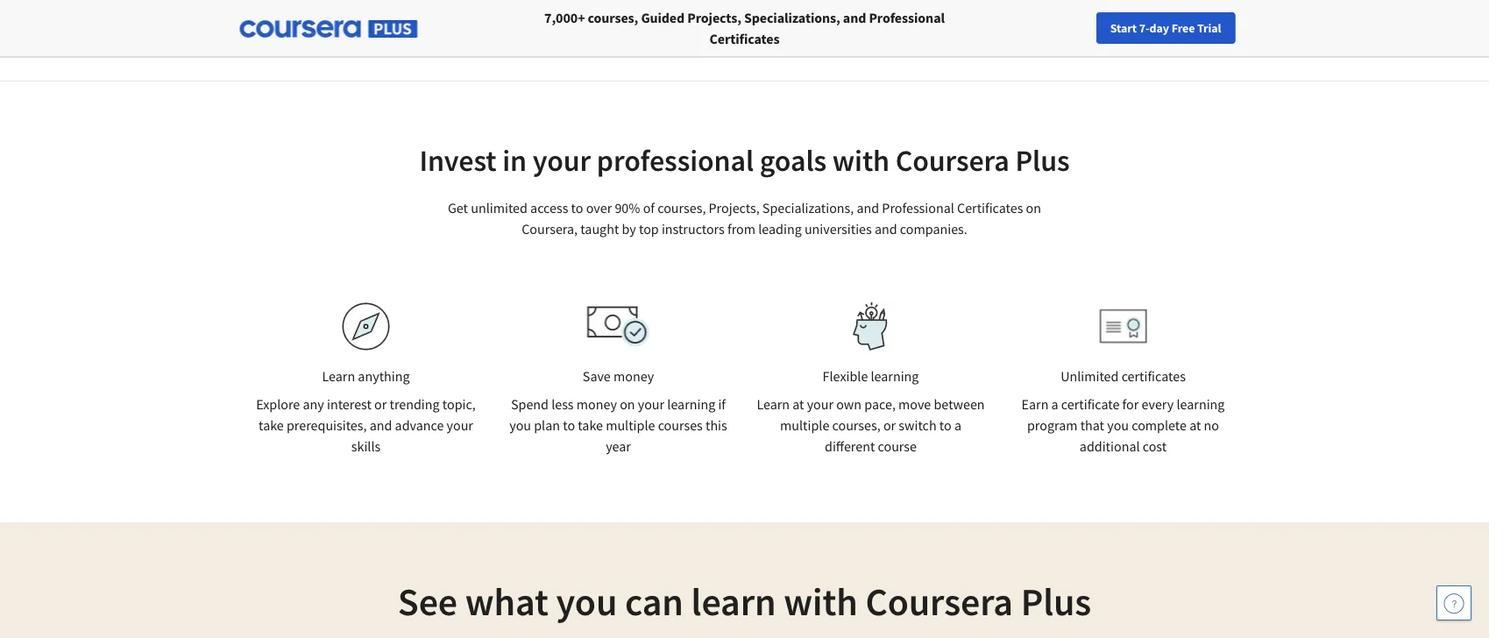 Task type: vqa. For each thing, say whether or not it's contained in the screenshot.
bottommost or
yes



Task type: locate. For each thing, give the bounding box(es) containing it.
find your new career
[[1115, 20, 1225, 36]]

additional
[[1080, 437, 1140, 455]]

complete
[[1132, 416, 1187, 434]]

get unlimited access to over 90% of courses, projects, specializations, and professional certificates on coursera, taught by top instructors from leading universities and companies.
[[448, 199, 1041, 238]]

0 vertical spatial professional
[[869, 9, 945, 26]]

1 horizontal spatial learn
[[757, 395, 790, 413]]

or down anything
[[374, 395, 387, 413]]

money inside the spend less money on your learning if you plan to take multiple courses this year
[[577, 395, 617, 413]]

course
[[878, 437, 917, 455]]

1 vertical spatial a
[[954, 416, 961, 434]]

1 vertical spatial learn
[[757, 395, 790, 413]]

projects, up the from at the top of the page
[[709, 199, 760, 216]]

a
[[1051, 395, 1058, 413], [954, 416, 961, 434]]

2 multiple from the left
[[780, 416, 829, 434]]

projects,
[[687, 9, 741, 26], [709, 199, 760, 216]]

or inside the explore any interest or trending topic, take prerequisites, and advance your skills
[[374, 395, 387, 413]]

multiple up different
[[780, 416, 829, 434]]

your inside the spend less money on your learning if you plan to take multiple courses this year
[[638, 395, 664, 413]]

0 vertical spatial on
[[1026, 199, 1041, 216]]

topic,
[[442, 395, 476, 413]]

professional inside 7,000+ courses, guided projects, specializations, and professional certificates
[[869, 9, 945, 26]]

professional
[[869, 9, 945, 26], [882, 199, 954, 216]]

1 horizontal spatial or
[[883, 416, 896, 434]]

0 vertical spatial at
[[793, 395, 804, 413]]

0 vertical spatial certificates
[[710, 30, 780, 47]]

you down spend
[[509, 416, 531, 434]]

to right plan
[[563, 416, 575, 434]]

1 vertical spatial professional
[[882, 199, 954, 216]]

1 take from the left
[[259, 416, 284, 434]]

program
[[1027, 416, 1078, 434]]

money down save
[[577, 395, 617, 413]]

0 horizontal spatial courses,
[[588, 9, 638, 26]]

learning inside earn a certificate for every learning program that you complete at no additional cost
[[1177, 395, 1225, 413]]

0 horizontal spatial a
[[954, 416, 961, 434]]

pace,
[[864, 395, 896, 413]]

learn at your own pace, move between multiple courses, or switch to a different course
[[757, 395, 985, 455]]

courses, up different
[[832, 416, 881, 434]]

1 multiple from the left
[[606, 416, 655, 434]]

1 horizontal spatial at
[[1190, 416, 1201, 434]]

1 vertical spatial courses,
[[658, 199, 706, 216]]

at left no
[[1190, 416, 1201, 434]]

1 vertical spatial certificates
[[957, 199, 1023, 216]]

0 vertical spatial learn
[[322, 367, 355, 385]]

plus
[[1015, 142, 1070, 179], [1021, 577, 1091, 625]]

courses, inside "get unlimited access to over 90% of courses, projects, specializations, and professional certificates on coursera, taught by top instructors from leading universities and companies."
[[658, 199, 706, 216]]

from
[[727, 220, 756, 238]]

certificates
[[710, 30, 780, 47], [957, 199, 1023, 216]]

learning up no
[[1177, 395, 1225, 413]]

multiple inside learn at your own pace, move between multiple courses, or switch to a different course
[[780, 416, 829, 434]]

take right plan
[[578, 416, 603, 434]]

learning inside the spend less money on your learning if you plan to take multiple courses this year
[[667, 395, 715, 413]]

flexible
[[823, 367, 868, 385]]

learn up interest
[[322, 367, 355, 385]]

money right save
[[614, 367, 654, 385]]

0 vertical spatial plus
[[1015, 142, 1070, 179]]

0 vertical spatial specializations,
[[744, 9, 840, 26]]

professional inside "get unlimited access to over 90% of courses, projects, specializations, and professional certificates on coursera, taught by top instructors from leading universities and companies."
[[882, 199, 954, 216]]

1 horizontal spatial you
[[556, 577, 617, 625]]

2 horizontal spatial courses,
[[832, 416, 881, 434]]

0 horizontal spatial certificates
[[710, 30, 780, 47]]

find your new career link
[[1107, 18, 1234, 39]]

learning up pace, at the right bottom
[[871, 367, 919, 385]]

with right learn
[[784, 577, 858, 625]]

take
[[259, 416, 284, 434], [578, 416, 603, 434]]

start
[[1110, 20, 1137, 36]]

90%
[[615, 199, 640, 216]]

guided
[[641, 9, 685, 26]]

can
[[625, 577, 684, 625]]

specializations, inside "get unlimited access to over 90% of courses, projects, specializations, and professional certificates on coursera, taught by top instructors from leading universities and companies."
[[762, 199, 854, 216]]

1 vertical spatial coursera
[[865, 577, 1013, 625]]

less
[[551, 395, 574, 413]]

to down between
[[939, 416, 952, 434]]

coursera
[[895, 142, 1009, 179], [865, 577, 1013, 625]]

help center image
[[1444, 592, 1465, 614]]

2 horizontal spatial you
[[1107, 416, 1129, 434]]

0 vertical spatial a
[[1051, 395, 1058, 413]]

projects, inside 7,000+ courses, guided projects, specializations, and professional certificates
[[687, 9, 741, 26]]

save
[[583, 367, 611, 385]]

take inside the explore any interest or trending topic, take prerequisites, and advance your skills
[[259, 416, 284, 434]]

0 horizontal spatial take
[[259, 416, 284, 434]]

1 vertical spatial on
[[620, 395, 635, 413]]

1 vertical spatial with
[[784, 577, 858, 625]]

learning for spend less money on your learning if you plan to take multiple courses this year
[[667, 395, 715, 413]]

courses,
[[588, 9, 638, 26], [658, 199, 706, 216], [832, 416, 881, 434]]

0 vertical spatial with
[[832, 142, 890, 179]]

money
[[614, 367, 654, 385], [577, 395, 617, 413]]

over
[[586, 199, 612, 216]]

1 vertical spatial specializations,
[[762, 199, 854, 216]]

top
[[639, 220, 659, 238]]

multiple
[[606, 416, 655, 434], [780, 416, 829, 434]]

0 horizontal spatial multiple
[[606, 416, 655, 434]]

0 vertical spatial or
[[374, 395, 387, 413]]

0 horizontal spatial at
[[793, 395, 804, 413]]

at inside earn a certificate for every learning program that you complete at no additional cost
[[1190, 416, 1201, 434]]

0 horizontal spatial or
[[374, 395, 387, 413]]

with right 'goals'
[[832, 142, 890, 179]]

1 horizontal spatial a
[[1051, 395, 1058, 413]]

0 horizontal spatial learn
[[322, 367, 355, 385]]

0 horizontal spatial learning
[[667, 395, 715, 413]]

1 vertical spatial projects,
[[709, 199, 760, 216]]

learn right 'if'
[[757, 395, 790, 413]]

courses
[[658, 416, 703, 434]]

projects, inside "get unlimited access to over 90% of courses, projects, specializations, and professional certificates on coursera, taught by top instructors from leading universities and companies."
[[709, 199, 760, 216]]

that
[[1080, 416, 1104, 434]]

0 horizontal spatial on
[[620, 395, 635, 413]]

1 vertical spatial at
[[1190, 416, 1201, 434]]

2 vertical spatial courses,
[[832, 416, 881, 434]]

you
[[509, 416, 531, 434], [1107, 416, 1129, 434], [556, 577, 617, 625]]

0 vertical spatial coursera
[[895, 142, 1009, 179]]

goals
[[760, 142, 827, 179]]

1 horizontal spatial courses,
[[658, 199, 706, 216]]

None search field
[[241, 11, 662, 46]]

a down between
[[954, 416, 961, 434]]

find
[[1115, 20, 1138, 36]]

move
[[898, 395, 931, 413]]

prerequisites,
[[287, 416, 367, 434]]

your
[[1140, 20, 1164, 36], [533, 142, 591, 179], [638, 395, 664, 413], [807, 395, 834, 413], [447, 416, 473, 434]]

get
[[448, 199, 468, 216]]

flexible learning
[[823, 367, 919, 385]]

0 vertical spatial courses,
[[588, 9, 638, 26]]

you left 'can'
[[556, 577, 617, 625]]

instructors
[[662, 220, 725, 238]]

1 vertical spatial or
[[883, 416, 896, 434]]

and inside the explore any interest or trending topic, take prerequisites, and advance your skills
[[370, 416, 392, 434]]

2 horizontal spatial learning
[[1177, 395, 1225, 413]]

learning up courses
[[667, 395, 715, 413]]

at
[[793, 395, 804, 413], [1190, 416, 1201, 434]]

to
[[571, 199, 583, 216], [563, 416, 575, 434], [939, 416, 952, 434]]

learning
[[871, 367, 919, 385], [667, 395, 715, 413], [1177, 395, 1225, 413]]

courses, up instructors
[[658, 199, 706, 216]]

a right earn
[[1051, 395, 1058, 413]]

learn
[[322, 367, 355, 385], [757, 395, 790, 413]]

projects, right 'guided'
[[687, 9, 741, 26]]

learn anything image
[[342, 302, 390, 351]]

certificates inside "get unlimited access to over 90% of courses, projects, specializations, and professional certificates on coursera, taught by top instructors from leading universities and companies."
[[957, 199, 1023, 216]]

for
[[1122, 395, 1139, 413]]

with
[[832, 142, 890, 179], [784, 577, 858, 625]]

see
[[398, 577, 458, 625]]

1 horizontal spatial multiple
[[780, 416, 829, 434]]

learning for earn a certificate for every learning program that you complete at no additional cost
[[1177, 395, 1225, 413]]

1 horizontal spatial certificates
[[957, 199, 1023, 216]]

earn
[[1022, 395, 1049, 413]]

certificates
[[1122, 367, 1186, 385]]

start 7-day free trial button
[[1096, 12, 1235, 44]]

between
[[934, 395, 985, 413]]

0 horizontal spatial you
[[509, 416, 531, 434]]

leading
[[758, 220, 802, 238]]

1 horizontal spatial take
[[578, 416, 603, 434]]

to left the over
[[571, 199, 583, 216]]

2 take from the left
[[578, 416, 603, 434]]

a inside learn at your own pace, move between multiple courses, or switch to a different course
[[954, 416, 961, 434]]

courses, right 7,000+ at left
[[588, 9, 638, 26]]

plan
[[534, 416, 560, 434]]

learn for learn anything
[[322, 367, 355, 385]]

anything
[[358, 367, 410, 385]]

multiple up year
[[606, 416, 655, 434]]

learn inside learn at your own pace, move between multiple courses, or switch to a different course
[[757, 395, 790, 413]]

of
[[643, 199, 655, 216]]

1 vertical spatial money
[[577, 395, 617, 413]]

learn for learn at your own pace, move between multiple courses, or switch to a different course
[[757, 395, 790, 413]]

specializations, inside 7,000+ courses, guided projects, specializations, and professional certificates
[[744, 9, 840, 26]]

learn anything
[[322, 367, 410, 385]]

or
[[374, 395, 387, 413], [883, 416, 896, 434]]

at left own
[[793, 395, 804, 413]]

learn
[[691, 577, 776, 625]]

university of illinois at urbana-champaign image
[[248, 7, 385, 35]]

with for learn
[[784, 577, 858, 625]]

at inside learn at your own pace, move between multiple courses, or switch to a different course
[[793, 395, 804, 413]]

1 vertical spatial plus
[[1021, 577, 1091, 625]]

take down 'explore'
[[259, 416, 284, 434]]

1 horizontal spatial on
[[1026, 199, 1041, 216]]

interest
[[327, 395, 372, 413]]

or up the course
[[883, 416, 896, 434]]

you up "additional"
[[1107, 416, 1129, 434]]

0 vertical spatial projects,
[[687, 9, 741, 26]]



Task type: describe. For each thing, give the bounding box(es) containing it.
advance
[[395, 416, 444, 434]]

and inside 7,000+ courses, guided projects, specializations, and professional certificates
[[843, 9, 866, 26]]

no
[[1204, 416, 1219, 434]]

unlimited
[[1061, 367, 1119, 385]]

explore any interest or trending topic, take prerequisites, and advance your skills
[[256, 395, 476, 455]]

to inside learn at your own pace, move between multiple courses, or switch to a different course
[[939, 416, 952, 434]]

career
[[1192, 20, 1225, 36]]

taught
[[580, 220, 619, 238]]

sas image
[[833, 7, 900, 35]]

day
[[1150, 20, 1169, 36]]

courses, inside 7,000+ courses, guided projects, specializations, and professional certificates
[[588, 9, 638, 26]]

universities
[[805, 220, 872, 238]]

coursera for invest in your professional goals with coursera plus
[[895, 142, 1009, 179]]

skills
[[351, 437, 381, 455]]

johns hopkins university image
[[1074, 5, 1241, 38]]

unlimited
[[471, 199, 528, 216]]

save money image
[[587, 306, 650, 347]]

multiple inside the spend less money on your learning if you plan to take multiple courses this year
[[606, 416, 655, 434]]

0 vertical spatial money
[[614, 367, 654, 385]]

trial
[[1197, 20, 1221, 36]]

what
[[465, 577, 548, 625]]

to inside "get unlimited access to over 90% of courses, projects, specializations, and professional certificates on coursera, taught by top instructors from leading universities and companies."
[[571, 199, 583, 216]]

7,000+ courses, guided projects, specializations, and professional certificates
[[544, 9, 945, 47]]

any
[[303, 395, 324, 413]]

your inside the explore any interest or trending topic, take prerequisites, and advance your skills
[[447, 416, 473, 434]]

year
[[606, 437, 631, 455]]

different
[[825, 437, 875, 455]]

take inside the spend less money on your learning if you plan to take multiple courses this year
[[578, 416, 603, 434]]

to inside the spend less money on your learning if you plan to take multiple courses this year
[[563, 416, 575, 434]]

university of michigan image
[[731, 0, 776, 46]]

free
[[1172, 20, 1195, 36]]

switch
[[899, 416, 937, 434]]

unlimited certificates
[[1061, 367, 1186, 385]]

a inside earn a certificate for every learning program that you complete at no additional cost
[[1051, 395, 1058, 413]]

access
[[530, 199, 568, 216]]

on inside the spend less money on your learning if you plan to take multiple courses this year
[[620, 395, 635, 413]]

flexible learning image
[[841, 302, 901, 351]]

if
[[718, 395, 726, 413]]

companies.
[[900, 220, 967, 238]]

new
[[1166, 20, 1189, 36]]

1 horizontal spatial learning
[[871, 367, 919, 385]]

7,000+
[[544, 9, 585, 26]]

plus for see what you can learn with coursera plus
[[1021, 577, 1091, 625]]

own
[[836, 395, 862, 413]]

or inside learn at your own pace, move between multiple courses, or switch to a different course
[[883, 416, 896, 434]]

see what you can learn with coursera plus
[[398, 577, 1091, 625]]

this
[[706, 416, 727, 434]]

spend
[[511, 395, 549, 413]]

7-
[[1139, 20, 1150, 36]]

certificates inside 7,000+ courses, guided projects, specializations, and professional certificates
[[710, 30, 780, 47]]

plus for invest in your professional goals with coursera plus
[[1015, 142, 1070, 179]]

on inside "get unlimited access to over 90% of courses, projects, specializations, and professional certificates on coursera, taught by top instructors from leading universities and companies."
[[1026, 199, 1041, 216]]

in
[[502, 142, 527, 179]]

courses, inside learn at your own pace, move between multiple courses, or switch to a different course
[[832, 416, 881, 434]]

save money
[[583, 367, 654, 385]]

coursera,
[[522, 220, 578, 238]]

professional
[[597, 142, 754, 179]]

trending
[[390, 395, 440, 413]]

certificate
[[1061, 395, 1120, 413]]

every
[[1142, 395, 1174, 413]]

by
[[622, 220, 636, 238]]

you inside the spend less money on your learning if you plan to take multiple courses this year
[[509, 416, 531, 434]]

google image
[[580, 5, 674, 38]]

you inside earn a certificate for every learning program that you complete at no additional cost
[[1107, 416, 1129, 434]]

explore
[[256, 395, 300, 413]]

with for goals
[[832, 142, 890, 179]]

cost
[[1143, 437, 1167, 455]]

your inside find your new career link
[[1140, 20, 1164, 36]]

invest in your professional goals with coursera plus
[[419, 142, 1070, 179]]

earn a certificate for every learning program that you complete at no additional cost
[[1022, 395, 1225, 455]]

spend less money on your learning if you plan to take multiple courses this year
[[509, 395, 727, 455]]

coursera for see what you can learn with coursera plus
[[865, 577, 1013, 625]]

coursera plus image
[[240, 20, 418, 38]]

your inside learn at your own pace, move between multiple courses, or switch to a different course
[[807, 395, 834, 413]]

unlimited certificates image
[[1100, 309, 1147, 344]]

invest
[[419, 142, 497, 179]]

start 7-day free trial
[[1110, 20, 1221, 36]]



